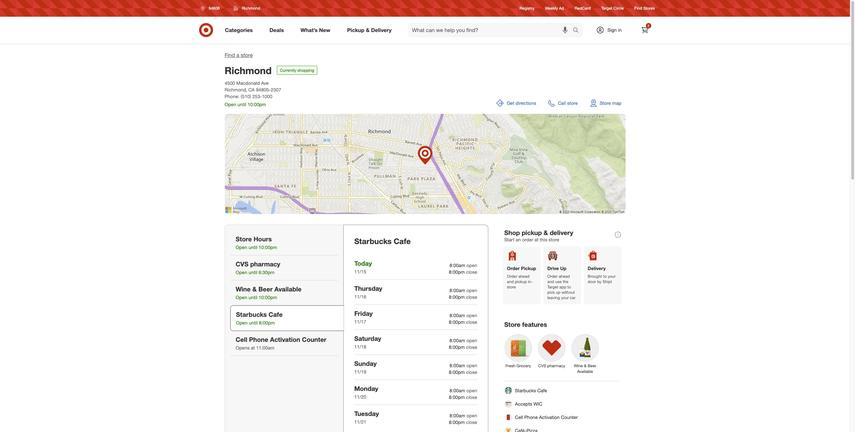 Task type: describe. For each thing, give the bounding box(es) containing it.
11:00am
[[256, 345, 275, 351]]

wine for wine & beer available open until 10:00pm
[[236, 285, 251, 293]]

what's new
[[301, 27, 331, 33]]

your inside the drive up order ahead and use the target app to pick up without leaving your car
[[561, 296, 569, 301]]

pick
[[548, 290, 555, 295]]

0 vertical spatial starbucks
[[355, 237, 392, 246]]

delivery inside delivery brought to your door by shipt
[[588, 266, 606, 271]]

monday 11/20
[[355, 385, 379, 400]]

weekly
[[546, 6, 558, 11]]

pickup & delivery
[[347, 27, 392, 33]]

& for wine & beer available open until 10:00pm
[[253, 285, 257, 293]]

what's new link
[[295, 23, 339, 37]]

open inside 4500 macdonald ave richmond, ca 94805-2307 phone: (510) 253-1000 open until 10:00pm
[[225, 102, 236, 107]]

at inside shop pickup & delivery start an order at this store
[[535, 237, 539, 243]]

8:00am for today
[[450, 263, 466, 268]]

2
[[648, 24, 650, 28]]

today 11/15
[[355, 260, 372, 275]]

friday 11/17
[[355, 310, 373, 325]]

pickup & delivery link
[[342, 23, 400, 37]]

find for find a store
[[225, 52, 235, 58]]

8:00am for monday
[[450, 388, 466, 394]]

delivery inside 'link'
[[371, 27, 392, 33]]

hours
[[254, 235, 272, 243]]

cvs pharmacy link
[[535, 332, 569, 370]]

registry link
[[520, 5, 535, 11]]

delivery brought to your door by shipt
[[588, 266, 616, 285]]

pickup inside order pickup order ahead and pickup in- store
[[521, 266, 537, 271]]

find a store link
[[225, 52, 253, 58]]

start
[[505, 237, 515, 243]]

tuesday 11/21
[[355, 410, 379, 425]]

new
[[319, 27, 331, 33]]

close for today
[[466, 269, 478, 275]]

fresh grocery link
[[502, 332, 535, 370]]

at inside "cell phone activation counter opens at 11:00am"
[[251, 345, 255, 351]]

get directions link
[[492, 95, 541, 111]]

delivery
[[550, 229, 574, 237]]

thursday
[[355, 285, 383, 292]]

pharmacy for cvs pharmacy open until 6:30pm
[[250, 260, 281, 268]]

8:00am open 8:00pm close for monday
[[449, 388, 478, 400]]

sunday 11/19
[[355, 360, 377, 375]]

10:00pm inside the wine & beer available open until 10:00pm
[[259, 295, 277, 301]]

11/18
[[355, 344, 367, 350]]

until inside the wine & beer available open until 10:00pm
[[249, 295, 257, 301]]

available for wine & beer available open until 10:00pm
[[275, 285, 302, 293]]

accepts
[[515, 402, 533, 407]]

richmond inside 'dropdown button'
[[242, 6, 260, 11]]

wine & beer available link
[[569, 332, 602, 376]]

10:00pm inside store hours open until 10:00pm
[[259, 245, 277, 250]]

store for store features
[[505, 321, 521, 329]]

store inside button
[[568, 100, 578, 106]]

target circle
[[602, 6, 624, 11]]

8:00am for saturday
[[450, 338, 466, 344]]

94805-
[[256, 87, 271, 93]]

order
[[523, 237, 534, 243]]

shipt
[[603, 280, 612, 285]]

counter for cell phone activation counter
[[561, 415, 578, 421]]

richmond button
[[230, 2, 265, 14]]

opens
[[236, 345, 250, 351]]

open for saturday
[[467, 338, 478, 344]]

0 vertical spatial cafe
[[394, 237, 411, 246]]

app
[[560, 285, 567, 290]]

find for find stores
[[635, 6, 643, 11]]

search button
[[570, 23, 586, 39]]

search
[[570, 27, 586, 34]]

categories link
[[219, 23, 261, 37]]

cvs pharmacy
[[539, 364, 566, 369]]

& inside shop pickup & delivery start an order at this store
[[544, 229, 548, 237]]

What can we help you find? suggestions appear below search field
[[408, 23, 575, 37]]

target inside target circle link
[[602, 6, 613, 11]]

this
[[540, 237, 548, 243]]

ave
[[261, 80, 269, 86]]

drive
[[548, 266, 559, 271]]

8:00pm for sunday
[[449, 370, 465, 375]]

8:00am for tuesday
[[450, 413, 466, 419]]

ahead for up
[[559, 274, 570, 279]]

1000
[[262, 94, 273, 99]]

wine & beer available open until 10:00pm
[[236, 285, 302, 301]]

a
[[237, 52, 239, 58]]

store map button
[[586, 95, 626, 111]]

open for starbucks cafe
[[236, 320, 248, 326]]

by
[[598, 280, 602, 285]]

1 horizontal spatial starbucks cafe
[[515, 388, 548, 394]]

cvs for cvs pharmacy open until 6:30pm
[[236, 260, 249, 268]]

order for order pickup
[[507, 274, 518, 279]]

counter for cell phone activation counter opens at 11:00am
[[302, 336, 327, 344]]

order for drive up
[[548, 274, 558, 279]]

open for monday
[[467, 388, 478, 394]]

call
[[558, 100, 566, 106]]

saturday
[[355, 335, 382, 343]]

store for store hours open until 10:00pm
[[236, 235, 252, 243]]

weekly ad link
[[546, 5, 564, 11]]

open for tuesday
[[467, 413, 478, 419]]

store for store map
[[600, 100, 611, 106]]

open for thursday
[[467, 288, 478, 293]]

11/15
[[355, 269, 367, 275]]

close for friday
[[466, 320, 478, 325]]

close for sunday
[[466, 370, 478, 375]]

starbucks cafe open until 8:00pm
[[236, 311, 283, 326]]

beer for wine & beer available open until 10:00pm
[[259, 285, 273, 293]]

wine & beer available
[[574, 364, 597, 374]]

store capabilities with hours, vertical tabs tab list
[[225, 225, 344, 433]]

8:00am open 8:00pm close for sunday
[[449, 363, 478, 375]]

thursday 11/16
[[355, 285, 383, 300]]

cell for cell phone activation counter opens at 11:00am
[[236, 336, 247, 344]]

until for cvs
[[249, 270, 257, 275]]

store map
[[600, 100, 622, 106]]

what's
[[301, 27, 318, 33]]

grocery
[[517, 364, 532, 369]]

shop pickup & delivery start an order at this store
[[505, 229, 574, 243]]

drive up order ahead and use the target app to pick up without leaving your car
[[548, 266, 576, 301]]

available for wine & beer available
[[578, 369, 594, 374]]

categories
[[225, 27, 253, 33]]

map
[[613, 100, 622, 106]]

open for today
[[467, 263, 478, 268]]

deals link
[[264, 23, 292, 37]]

pharmacy for cvs pharmacy
[[548, 364, 566, 369]]

close for tuesday
[[466, 420, 478, 425]]

order pickup order ahead and pickup in- store
[[507, 266, 537, 290]]

wine for wine & beer available
[[574, 364, 583, 369]]

pickup inside order pickup order ahead and pickup in- store
[[515, 280, 527, 285]]

8:00am open 8:00pm close for saturday
[[449, 338, 478, 350]]

cell phone activation counter opens at 11:00am
[[236, 336, 327, 351]]

call store button
[[545, 95, 582, 111]]

to inside delivery brought to your door by shipt
[[604, 274, 607, 279]]

pickup inside 'link'
[[347, 27, 365, 33]]

phone:
[[225, 94, 240, 99]]

11/19
[[355, 369, 367, 375]]

fresh
[[506, 364, 516, 369]]

cvs for cvs pharmacy
[[539, 364, 547, 369]]

ad
[[560, 6, 564, 11]]

richmond,
[[225, 87, 247, 93]]

8:00pm for friday
[[449, 320, 465, 325]]

saturday 11/18
[[355, 335, 382, 350]]

door
[[588, 280, 597, 285]]

target circle link
[[602, 5, 624, 11]]



Task type: vqa. For each thing, say whether or not it's contained in the screenshot.


Task type: locate. For each thing, give the bounding box(es) containing it.
0 horizontal spatial target
[[548, 285, 559, 290]]

1 vertical spatial counter
[[561, 415, 578, 421]]

8:00am open 8:00pm close for tuesday
[[449, 413, 478, 425]]

target
[[602, 6, 613, 11], [548, 285, 559, 290]]

get directions
[[507, 100, 537, 106]]

up
[[556, 290, 561, 295]]

4500 macdonald ave richmond, ca 94805-2307 phone: (510) 253-1000 open until 10:00pm
[[225, 80, 281, 107]]

1 8:00am open 8:00pm close from the top
[[449, 263, 478, 275]]

ahead up in-
[[519, 274, 530, 279]]

4 close from the top
[[466, 345, 478, 350]]

0 vertical spatial cell
[[236, 336, 247, 344]]

0 horizontal spatial phone
[[249, 336, 268, 344]]

1 vertical spatial find
[[225, 52, 235, 58]]

open left the 6:30pm
[[236, 270, 247, 275]]

to up shipt
[[604, 274, 607, 279]]

1 vertical spatial phone
[[525, 415, 538, 421]]

8:00am open 8:00pm close for friday
[[449, 313, 478, 325]]

10:00pm down hours
[[259, 245, 277, 250]]

8:00am open 8:00pm close for thursday
[[449, 288, 478, 300]]

cvs inside cvs pharmacy open until 6:30pm
[[236, 260, 249, 268]]

starbucks cafe up today
[[355, 237, 411, 246]]

activation down wic
[[540, 415, 560, 421]]

5 8:00am from the top
[[450, 363, 466, 369]]

1 vertical spatial pickup
[[521, 266, 537, 271]]

cafe inside starbucks cafe open until 8:00pm
[[269, 311, 283, 319]]

beer for wine & beer available
[[588, 364, 597, 369]]

today
[[355, 260, 372, 267]]

2 open from the top
[[467, 288, 478, 293]]

1 vertical spatial beer
[[588, 364, 597, 369]]

without
[[562, 290, 575, 295]]

0 vertical spatial cvs
[[236, 260, 249, 268]]

& inside wine & beer available
[[585, 364, 587, 369]]

sign
[[608, 27, 617, 33]]

7 8:00am open 8:00pm close from the top
[[449, 413, 478, 425]]

& inside 'link'
[[366, 27, 370, 33]]

1 horizontal spatial counter
[[561, 415, 578, 421]]

ahead inside order pickup order ahead and pickup in- store
[[519, 274, 530, 279]]

sunday
[[355, 360, 377, 368]]

until inside starbucks cafe open until 8:00pm
[[249, 320, 258, 326]]

pickup inside shop pickup & delivery start an order at this store
[[522, 229, 542, 237]]

your up shipt
[[608, 274, 616, 279]]

activation up 11:00am on the bottom of the page
[[270, 336, 300, 344]]

wine down cvs pharmacy open until 6:30pm
[[236, 285, 251, 293]]

store inside shop pickup & delivery start an order at this store
[[549, 237, 560, 243]]

phone down accepts wic
[[525, 415, 538, 421]]

1 8:00am from the top
[[450, 263, 466, 268]]

starbucks up today
[[355, 237, 392, 246]]

weekly ad
[[546, 6, 564, 11]]

0 vertical spatial delivery
[[371, 27, 392, 33]]

1 horizontal spatial target
[[602, 6, 613, 11]]

1 horizontal spatial your
[[608, 274, 616, 279]]

0 vertical spatial counter
[[302, 336, 327, 344]]

6 8:00am from the top
[[450, 388, 466, 394]]

0 horizontal spatial delivery
[[371, 27, 392, 33]]

1 vertical spatial wine
[[574, 364, 583, 369]]

1 horizontal spatial pickup
[[521, 266, 537, 271]]

pickup
[[347, 27, 365, 33], [521, 266, 537, 271]]

deals
[[270, 27, 284, 33]]

pickup
[[522, 229, 542, 237], [515, 280, 527, 285]]

order
[[507, 266, 520, 271], [507, 274, 518, 279], [548, 274, 558, 279]]

1 horizontal spatial delivery
[[588, 266, 606, 271]]

2 horizontal spatial store
[[600, 100, 611, 106]]

close for monday
[[466, 395, 478, 400]]

open inside store hours open until 10:00pm
[[236, 245, 247, 250]]

available inside wine & beer available
[[578, 369, 594, 374]]

phone for cell phone activation counter
[[525, 415, 538, 421]]

starbucks up accepts on the bottom right of the page
[[515, 388, 536, 394]]

8:00am for friday
[[450, 313, 466, 319]]

2 close from the top
[[466, 294, 478, 300]]

phone up 11:00am on the bottom of the page
[[249, 336, 268, 344]]

ahead inside the drive up order ahead and use the target app to pick up without leaving your car
[[559, 274, 570, 279]]

1 horizontal spatial available
[[578, 369, 594, 374]]

2 ahead from the left
[[559, 274, 570, 279]]

4 open from the top
[[467, 338, 478, 344]]

10:00pm up starbucks cafe open until 8:00pm
[[259, 295, 277, 301]]

2 link
[[638, 23, 653, 37]]

1 vertical spatial activation
[[540, 415, 560, 421]]

cell
[[236, 336, 247, 344], [515, 415, 523, 421]]

phone inside "cell phone activation counter opens at 11:00am"
[[249, 336, 268, 344]]

open up opens in the bottom left of the page
[[236, 320, 248, 326]]

an
[[516, 237, 521, 243]]

and for order
[[507, 280, 514, 285]]

1 horizontal spatial beer
[[588, 364, 597, 369]]

1 vertical spatial delivery
[[588, 266, 606, 271]]

0 vertical spatial store
[[600, 100, 611, 106]]

and inside the drive up order ahead and use the target app to pick up without leaving your car
[[548, 280, 555, 285]]

order inside the drive up order ahead and use the target app to pick up without leaving your car
[[548, 274, 558, 279]]

at
[[535, 237, 539, 243], [251, 345, 255, 351]]

1 vertical spatial 10:00pm
[[259, 245, 277, 250]]

pickup right new
[[347, 27, 365, 33]]

wine inside the wine & beer available open until 10:00pm
[[236, 285, 251, 293]]

1 vertical spatial cvs
[[539, 364, 547, 369]]

8:00pm for tuesday
[[449, 420, 465, 425]]

tuesday
[[355, 410, 379, 418]]

0 horizontal spatial starbucks cafe
[[355, 237, 411, 246]]

redcard link
[[575, 5, 591, 11]]

0 vertical spatial pharmacy
[[250, 260, 281, 268]]

8:00am
[[450, 263, 466, 268], [450, 288, 466, 293], [450, 313, 466, 319], [450, 338, 466, 344], [450, 363, 466, 369], [450, 388, 466, 394], [450, 413, 466, 419]]

1 horizontal spatial store
[[505, 321, 521, 329]]

& for pickup & delivery
[[366, 27, 370, 33]]

2 vertical spatial starbucks
[[515, 388, 536, 394]]

open
[[225, 102, 236, 107], [236, 245, 247, 250], [236, 270, 247, 275], [236, 295, 247, 301], [236, 320, 248, 326]]

target inside the drive up order ahead and use the target app to pick up without leaving your car
[[548, 285, 559, 290]]

store
[[241, 52, 253, 58], [568, 100, 578, 106], [549, 237, 560, 243], [507, 285, 516, 290]]

6 8:00am open 8:00pm close from the top
[[449, 388, 478, 400]]

pickup left in-
[[515, 280, 527, 285]]

3 8:00am from the top
[[450, 313, 466, 319]]

1 vertical spatial starbucks cafe
[[515, 388, 548, 394]]

1 ahead from the left
[[519, 274, 530, 279]]

8:00pm
[[449, 269, 465, 275], [449, 294, 465, 300], [449, 320, 465, 325], [259, 320, 275, 326], [449, 345, 465, 350], [449, 370, 465, 375], [449, 395, 465, 400], [449, 420, 465, 425]]

0 vertical spatial activation
[[270, 336, 300, 344]]

in-
[[528, 280, 533, 285]]

close for saturday
[[466, 345, 478, 350]]

currently shopping
[[280, 68, 314, 73]]

3 close from the top
[[466, 320, 478, 325]]

circle
[[614, 6, 624, 11]]

11/20
[[355, 394, 367, 400]]

1 vertical spatial richmond
[[225, 64, 272, 76]]

0 horizontal spatial ahead
[[519, 274, 530, 279]]

8:00pm for today
[[449, 269, 465, 275]]

beer inside the wine & beer available open until 10:00pm
[[259, 285, 273, 293]]

cell for cell phone activation counter
[[515, 415, 523, 421]]

7 open from the top
[[467, 413, 478, 419]]

1 horizontal spatial at
[[535, 237, 539, 243]]

richmond up categories link
[[242, 6, 260, 11]]

0 horizontal spatial to
[[568, 285, 571, 290]]

0 horizontal spatial and
[[507, 280, 514, 285]]

your inside delivery brought to your door by shipt
[[608, 274, 616, 279]]

your down without
[[561, 296, 569, 301]]

8:00pm inside starbucks cafe open until 8:00pm
[[259, 320, 275, 326]]

open for store hours
[[236, 245, 247, 250]]

wine
[[236, 285, 251, 293], [574, 364, 583, 369]]

0 horizontal spatial your
[[561, 296, 569, 301]]

store
[[600, 100, 611, 106], [236, 235, 252, 243], [505, 321, 521, 329]]

until inside 4500 macdonald ave richmond, ca 94805-2307 phone: (510) 253-1000 open until 10:00pm
[[238, 102, 246, 107]]

0 vertical spatial wine
[[236, 285, 251, 293]]

8:00am open 8:00pm close for today
[[449, 263, 478, 275]]

until up opens in the bottom left of the page
[[249, 320, 258, 326]]

currently
[[280, 68, 297, 73]]

open for friday
[[467, 313, 478, 319]]

until inside cvs pharmacy open until 6:30pm
[[249, 270, 257, 275]]

1 vertical spatial pharmacy
[[548, 364, 566, 369]]

cvs pharmacy open until 6:30pm
[[236, 260, 281, 275]]

call store
[[558, 100, 578, 106]]

to
[[604, 274, 607, 279], [568, 285, 571, 290]]

until left the 6:30pm
[[249, 270, 257, 275]]

pickup up in-
[[521, 266, 537, 271]]

open down phone:
[[225, 102, 236, 107]]

4 8:00am open 8:00pm close from the top
[[449, 338, 478, 350]]

1 close from the top
[[466, 269, 478, 275]]

8:00pm for thursday
[[449, 294, 465, 300]]

store inside store map button
[[600, 100, 611, 106]]

find stores
[[635, 6, 655, 11]]

0 horizontal spatial at
[[251, 345, 255, 351]]

1 horizontal spatial pharmacy
[[548, 364, 566, 369]]

0 vertical spatial to
[[604, 274, 607, 279]]

store inside store hours open until 10:00pm
[[236, 235, 252, 243]]

and
[[507, 280, 514, 285], [548, 280, 555, 285]]

1 vertical spatial available
[[578, 369, 594, 374]]

phone for cell phone activation counter opens at 11:00am
[[249, 336, 268, 344]]

11/21
[[355, 419, 367, 425]]

0 vertical spatial your
[[608, 274, 616, 279]]

& inside the wine & beer available open until 10:00pm
[[253, 285, 257, 293]]

store inside order pickup order ahead and pickup in- store
[[507, 285, 516, 290]]

1 horizontal spatial activation
[[540, 415, 560, 421]]

0 horizontal spatial counter
[[302, 336, 327, 344]]

4500
[[225, 80, 235, 86]]

open inside starbucks cafe open until 8:00pm
[[236, 320, 248, 326]]

shop
[[505, 229, 520, 237]]

starbucks cafe
[[355, 237, 411, 246], [515, 388, 548, 394]]

up
[[561, 266, 567, 271]]

open
[[467, 263, 478, 268], [467, 288, 478, 293], [467, 313, 478, 319], [467, 338, 478, 344], [467, 363, 478, 369], [467, 388, 478, 394], [467, 413, 478, 419]]

5 close from the top
[[466, 370, 478, 375]]

find a store
[[225, 52, 253, 58]]

monday
[[355, 385, 379, 393]]

target up pick
[[548, 285, 559, 290]]

ca
[[249, 87, 255, 93]]

activation inside "cell phone activation counter opens at 11:00am"
[[270, 336, 300, 344]]

1 horizontal spatial cell
[[515, 415, 523, 421]]

0 horizontal spatial beer
[[259, 285, 273, 293]]

4 8:00am from the top
[[450, 338, 466, 344]]

cell phone activation counter
[[515, 415, 578, 421]]

in
[[619, 27, 622, 33]]

pharmacy left wine & beer available
[[548, 364, 566, 369]]

0 horizontal spatial activation
[[270, 336, 300, 344]]

1 vertical spatial starbucks
[[236, 311, 267, 319]]

0 vertical spatial at
[[535, 237, 539, 243]]

richmond map image
[[225, 114, 626, 214]]

open for sunday
[[467, 363, 478, 369]]

and left use
[[548, 280, 555, 285]]

1 vertical spatial to
[[568, 285, 571, 290]]

1 horizontal spatial and
[[548, 280, 555, 285]]

0 horizontal spatial pharmacy
[[250, 260, 281, 268]]

7 close from the top
[[466, 420, 478, 425]]

until inside store hours open until 10:00pm
[[249, 245, 257, 250]]

open up starbucks cafe open until 8:00pm
[[236, 295, 247, 301]]

0 horizontal spatial starbucks
[[236, 311, 267, 319]]

the
[[563, 280, 569, 285]]

ahead for pickup
[[519, 274, 530, 279]]

your
[[608, 274, 616, 279], [561, 296, 569, 301]]

directions
[[516, 100, 537, 106]]

0 vertical spatial richmond
[[242, 6, 260, 11]]

& for wine & beer available
[[585, 364, 587, 369]]

and left in-
[[507, 280, 514, 285]]

until down hours
[[249, 245, 257, 250]]

pharmacy inside cvs pharmacy open until 6:30pm
[[250, 260, 281, 268]]

sign in
[[608, 27, 622, 33]]

1 open from the top
[[467, 263, 478, 268]]

0 horizontal spatial find
[[225, 52, 235, 58]]

5 open from the top
[[467, 363, 478, 369]]

shopping
[[298, 68, 314, 73]]

store features
[[505, 321, 548, 329]]

2 horizontal spatial starbucks
[[515, 388, 536, 394]]

1 horizontal spatial find
[[635, 6, 643, 11]]

1 vertical spatial target
[[548, 285, 559, 290]]

8:00pm for monday
[[449, 395, 465, 400]]

0 vertical spatial 10:00pm
[[248, 102, 266, 107]]

store left map
[[600, 100, 611, 106]]

8:00am for sunday
[[450, 363, 466, 369]]

0 vertical spatial phone
[[249, 336, 268, 344]]

find left the a at the left top of page
[[225, 52, 235, 58]]

wine right cvs pharmacy
[[574, 364, 583, 369]]

close for thursday
[[466, 294, 478, 300]]

1 vertical spatial cell
[[515, 415, 523, 421]]

wine inside wine & beer available
[[574, 364, 583, 369]]

0 horizontal spatial store
[[236, 235, 252, 243]]

0 horizontal spatial cell
[[236, 336, 247, 344]]

2 vertical spatial cafe
[[538, 388, 548, 394]]

3 open from the top
[[467, 313, 478, 319]]

open for cvs pharmacy
[[236, 270, 247, 275]]

until for starbucks
[[249, 320, 258, 326]]

1 vertical spatial your
[[561, 296, 569, 301]]

cell up opens in the bottom left of the page
[[236, 336, 247, 344]]

0 horizontal spatial cvs
[[236, 260, 249, 268]]

wic
[[534, 402, 543, 407]]

store hours open until 10:00pm
[[236, 235, 277, 250]]

counter
[[302, 336, 327, 344], [561, 415, 578, 421]]

1 vertical spatial at
[[251, 345, 255, 351]]

car
[[570, 296, 576, 301]]

macdonald
[[237, 80, 260, 86]]

2 and from the left
[[548, 280, 555, 285]]

0 horizontal spatial cafe
[[269, 311, 283, 319]]

0 vertical spatial target
[[602, 6, 613, 11]]

open inside the wine & beer available open until 10:00pm
[[236, 295, 247, 301]]

registry
[[520, 6, 535, 11]]

richmond up macdonald
[[225, 64, 272, 76]]

cell down accepts on the bottom right of the page
[[515, 415, 523, 421]]

cvs right grocery
[[539, 364, 547, 369]]

2 8:00am open 8:00pm close from the top
[[449, 288, 478, 300]]

10:00pm down 253-
[[248, 102, 266, 107]]

1 and from the left
[[507, 280, 514, 285]]

8:00pm for saturday
[[449, 345, 465, 350]]

2 vertical spatial store
[[505, 321, 521, 329]]

available inside the wine & beer available open until 10:00pm
[[275, 285, 302, 293]]

activation for cell phone activation counter opens at 11:00am
[[270, 336, 300, 344]]

open inside cvs pharmacy open until 6:30pm
[[236, 270, 247, 275]]

activation for cell phone activation counter
[[540, 415, 560, 421]]

beer
[[259, 285, 273, 293], [588, 364, 597, 369]]

to up without
[[568, 285, 571, 290]]

1 vertical spatial cafe
[[269, 311, 283, 319]]

and inside order pickup order ahead and pickup in- store
[[507, 280, 514, 285]]

6 close from the top
[[466, 395, 478, 400]]

3 8:00am open 8:00pm close from the top
[[449, 313, 478, 325]]

2 vertical spatial 10:00pm
[[259, 295, 277, 301]]

0 vertical spatial available
[[275, 285, 302, 293]]

0 horizontal spatial pickup
[[347, 27, 365, 33]]

pharmacy up the 6:30pm
[[250, 260, 281, 268]]

0 vertical spatial starbucks cafe
[[355, 237, 411, 246]]

sign in link
[[591, 23, 633, 37]]

store left features
[[505, 321, 521, 329]]

starbucks down the wine & beer available open until 10:00pm
[[236, 311, 267, 319]]

starbucks cafe up accepts wic
[[515, 388, 548, 394]]

1 horizontal spatial wine
[[574, 364, 583, 369]]

0 horizontal spatial wine
[[236, 285, 251, 293]]

10:00pm inside 4500 macdonald ave richmond, ca 94805-2307 phone: (510) 253-1000 open until 10:00pm
[[248, 102, 266, 107]]

counter inside "cell phone activation counter opens at 11:00am"
[[302, 336, 327, 344]]

0 vertical spatial pickup
[[522, 229, 542, 237]]

find left stores
[[635, 6, 643, 11]]

1 horizontal spatial starbucks
[[355, 237, 392, 246]]

beer inside wine & beer available
[[588, 364, 597, 369]]

at left the this
[[535, 237, 539, 243]]

cell inside "cell phone activation counter opens at 11:00am"
[[236, 336, 247, 344]]

2 8:00am from the top
[[450, 288, 466, 293]]

1 horizontal spatial phone
[[525, 415, 538, 421]]

2 horizontal spatial cafe
[[538, 388, 548, 394]]

until
[[238, 102, 246, 107], [249, 245, 257, 250], [249, 270, 257, 275], [249, 295, 257, 301], [249, 320, 258, 326]]

ahead up the
[[559, 274, 570, 279]]

cvs inside "cvs pharmacy" link
[[539, 364, 547, 369]]

brought
[[588, 274, 603, 279]]

until down (510)
[[238, 102, 246, 107]]

redcard
[[575, 6, 591, 11]]

pickup up order
[[522, 229, 542, 237]]

store left hours
[[236, 235, 252, 243]]

friday
[[355, 310, 373, 318]]

7 8:00am from the top
[[450, 413, 466, 419]]

6 open from the top
[[467, 388, 478, 394]]

phone
[[249, 336, 268, 344], [525, 415, 538, 421]]

and for drive
[[548, 280, 555, 285]]

1 horizontal spatial ahead
[[559, 274, 570, 279]]

to inside the drive up order ahead and use the target app to pick up without leaving your car
[[568, 285, 571, 290]]

1 horizontal spatial cvs
[[539, 364, 547, 369]]

accepts wic
[[515, 402, 543, 407]]

0 vertical spatial find
[[635, 6, 643, 11]]

1 horizontal spatial cafe
[[394, 237, 411, 246]]

until for store
[[249, 245, 257, 250]]

0 horizontal spatial available
[[275, 285, 302, 293]]

cvs down store hours open until 10:00pm
[[236, 260, 249, 268]]

0 vertical spatial beer
[[259, 285, 273, 293]]

0 vertical spatial pickup
[[347, 27, 365, 33]]

target left circle
[[602, 6, 613, 11]]

8:00am for thursday
[[450, 288, 466, 293]]

&
[[366, 27, 370, 33], [544, 229, 548, 237], [253, 285, 257, 293], [585, 364, 587, 369]]

1 vertical spatial pickup
[[515, 280, 527, 285]]

1 horizontal spatial to
[[604, 274, 607, 279]]

at right opens in the bottom left of the page
[[251, 345, 255, 351]]

open up cvs pharmacy open until 6:30pm
[[236, 245, 247, 250]]

until up starbucks cafe open until 8:00pm
[[249, 295, 257, 301]]

get
[[507, 100, 515, 106]]

5 8:00am open 8:00pm close from the top
[[449, 363, 478, 375]]

253-
[[253, 94, 262, 99]]

1 vertical spatial store
[[236, 235, 252, 243]]

starbucks inside starbucks cafe open until 8:00pm
[[236, 311, 267, 319]]



